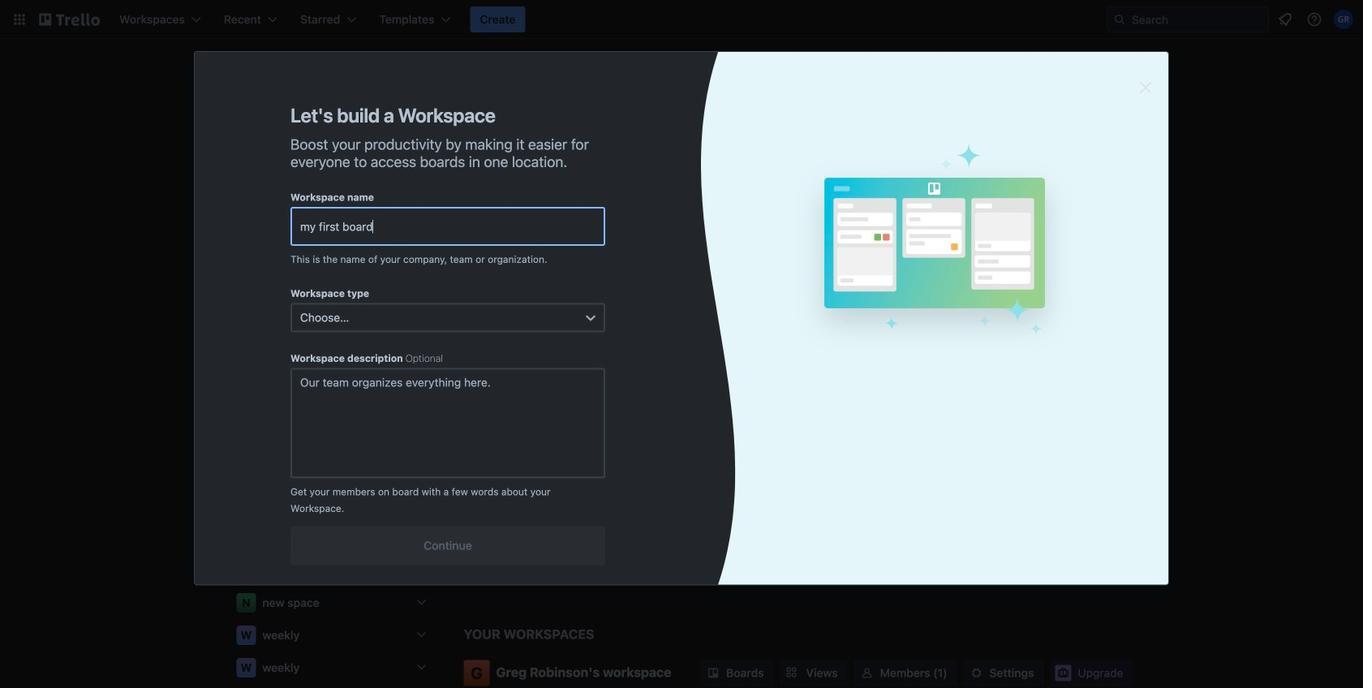 Task type: vqa. For each thing, say whether or not it's contained in the screenshot.
the right sm image
yes



Task type: describe. For each thing, give the bounding box(es) containing it.
Our team organizes everything here. text field
[[291, 368, 605, 478]]

Search field
[[1107, 6, 1269, 32]]



Task type: locate. For each thing, give the bounding box(es) containing it.
2 horizontal spatial sm image
[[969, 665, 985, 681]]

1 sm image from the left
[[705, 665, 721, 681]]

search image
[[1113, 13, 1126, 26]]

Taco's Co. text field
[[291, 207, 605, 246]]

sm image
[[705, 665, 721, 681], [859, 665, 875, 681], [969, 665, 985, 681]]

primary element
[[0, 0, 1363, 39]]

3 sm image from the left
[[969, 665, 985, 681]]

1 horizontal spatial sm image
[[859, 665, 875, 681]]

open information menu image
[[1307, 11, 1323, 28]]

0 horizontal spatial sm image
[[705, 665, 721, 681]]

2 sm image from the left
[[859, 665, 875, 681]]

0 notifications image
[[1276, 10, 1295, 29]]

add image
[[412, 342, 431, 361]]

greg robinson (gregrobinson96) image
[[1334, 10, 1354, 29]]



